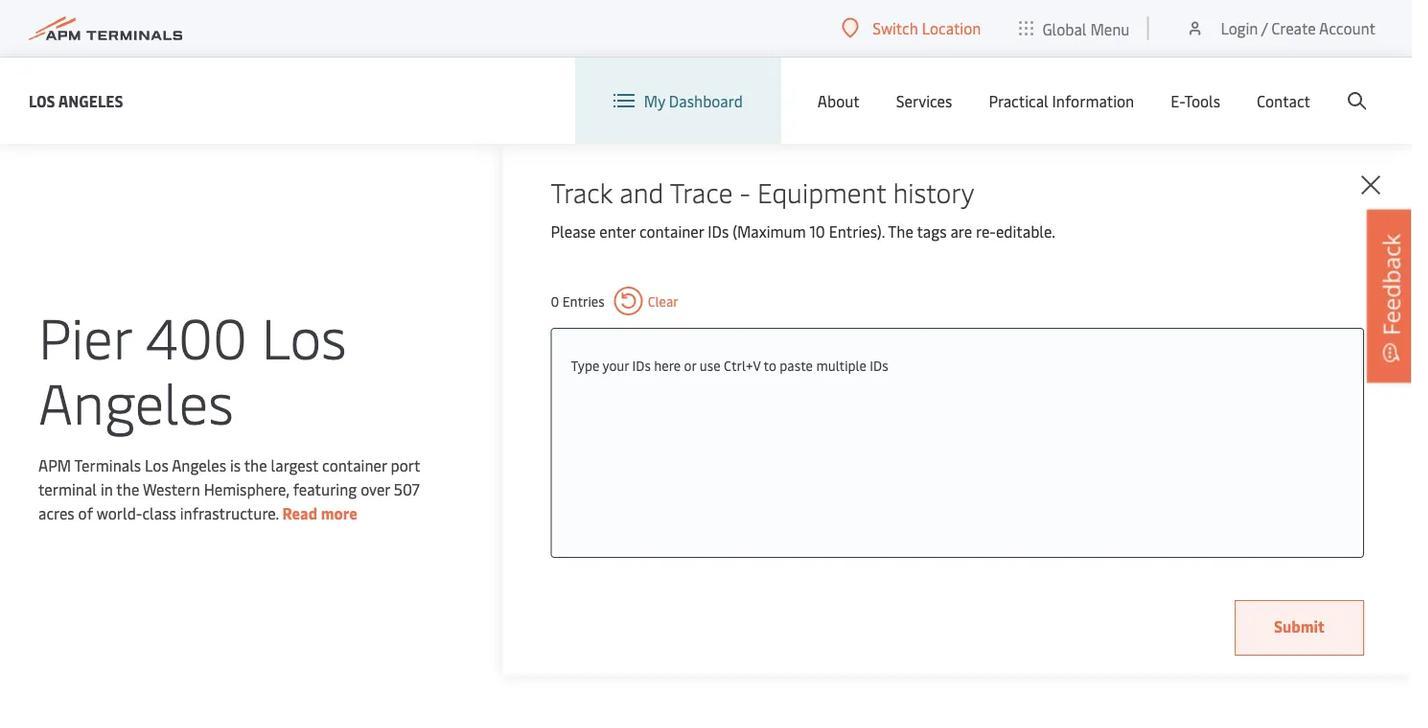Task type: vqa. For each thing, say whether or not it's contained in the screenshot.
multiple
yes



Task type: describe. For each thing, give the bounding box(es) containing it.
/
[[1262, 18, 1268, 38]]

507
[[394, 479, 420, 499]]

switch location
[[873, 18, 982, 38]]

multiple
[[817, 356, 867, 374]]

featuring
[[293, 479, 357, 499]]

track and trace - equipment history
[[551, 173, 975, 210]]

-
[[740, 173, 751, 210]]

and
[[620, 173, 664, 210]]

contact button
[[1258, 58, 1311, 144]]

submit button
[[1235, 600, 1365, 656]]

0 horizontal spatial ids
[[633, 356, 651, 374]]

of
[[78, 503, 93, 523]]

more
[[321, 503, 358, 523]]

angeles inside los angeles 'link'
[[58, 90, 123, 111]]

login / create account link
[[1186, 0, 1376, 57]]

apm terminals los angeles is the largest container port terminal in the western hemisphere, featuring over 507 acres of world-class infrastructure.
[[38, 455, 420, 523]]

container inside apm terminals los angeles is the largest container port terminal in the western hemisphere, featuring over 507 acres of world-class infrastructure.
[[322, 455, 387, 475]]

global menu button
[[1001, 0, 1150, 57]]

tags
[[917, 221, 947, 242]]

create
[[1272, 18, 1317, 38]]

practical information button
[[989, 58, 1135, 144]]

services button
[[897, 58, 953, 144]]

over
[[361, 479, 390, 499]]

e-tools
[[1171, 90, 1221, 111]]

history
[[893, 173, 975, 210]]

equipment
[[758, 173, 887, 210]]

read more
[[283, 503, 358, 523]]

tools
[[1185, 90, 1221, 111]]

1 horizontal spatial the
[[244, 455, 267, 475]]

switch
[[873, 18, 919, 38]]

feedback button
[[1368, 210, 1413, 383]]

login
[[1221, 18, 1259, 38]]

Type or paste your IDs here text field
[[571, 348, 1345, 383]]

infrastructure.
[[180, 503, 279, 523]]

clear button
[[615, 287, 679, 316]]

terminals
[[74, 455, 141, 475]]

world-
[[97, 503, 142, 523]]

please
[[551, 221, 596, 242]]

use
[[700, 356, 721, 374]]

0 entries
[[551, 292, 605, 310]]

angeles for terminals
[[172, 455, 226, 475]]

los angeles
[[29, 90, 123, 111]]

western
[[143, 479, 200, 499]]

clear
[[648, 292, 679, 310]]

type your ids here or use ctrl+v to paste multiple ids
[[571, 356, 889, 374]]

type
[[571, 356, 600, 374]]

terminal
[[38, 479, 97, 499]]

entries
[[563, 292, 605, 310]]

0
[[551, 292, 559, 310]]

global
[[1043, 18, 1087, 39]]

hemisphere,
[[204, 479, 290, 499]]

trace
[[670, 173, 733, 210]]

track
[[551, 173, 613, 210]]

los inside 'link'
[[29, 90, 55, 111]]

services
[[897, 90, 953, 111]]

is
[[230, 455, 241, 475]]

login / create account
[[1221, 18, 1376, 38]]

in
[[101, 479, 113, 499]]

menu
[[1091, 18, 1130, 39]]

acres
[[38, 503, 75, 523]]

los angeles link
[[29, 89, 123, 113]]

switch location button
[[842, 18, 982, 39]]

or
[[684, 356, 697, 374]]



Task type: locate. For each thing, give the bounding box(es) containing it.
read
[[283, 503, 318, 523]]

ids down trace in the top of the page
[[708, 221, 729, 242]]

0 vertical spatial los
[[29, 90, 55, 111]]

submit
[[1275, 616, 1326, 637]]

0 vertical spatial angeles
[[58, 90, 123, 111]]

container down trace in the top of the page
[[640, 221, 704, 242]]

0 horizontal spatial the
[[116, 479, 139, 499]]

pier 400 los angeles
[[38, 298, 347, 439]]

my dashboard button
[[614, 58, 743, 144]]

(maximum
[[733, 221, 806, 242]]

angeles for 400
[[38, 364, 234, 439]]

1 horizontal spatial los
[[145, 455, 169, 475]]

container up over
[[322, 455, 387, 475]]

information
[[1053, 90, 1135, 111]]

the right the is
[[244, 455, 267, 475]]

1 vertical spatial los
[[262, 298, 347, 374]]

entries).
[[829, 221, 885, 242]]

angeles
[[58, 90, 123, 111], [38, 364, 234, 439], [172, 455, 226, 475]]

my
[[644, 90, 666, 111]]

0 vertical spatial the
[[244, 455, 267, 475]]

editable.
[[997, 221, 1056, 242]]

read more link
[[283, 503, 358, 523]]

e-
[[1171, 90, 1185, 111]]

apm
[[38, 455, 71, 475]]

pier
[[38, 298, 132, 374]]

0 vertical spatial container
[[640, 221, 704, 242]]

1 horizontal spatial container
[[640, 221, 704, 242]]

400
[[146, 298, 247, 374]]

my dashboard
[[644, 90, 743, 111]]

1 vertical spatial the
[[116, 479, 139, 499]]

los inside apm terminals los angeles is the largest container port terminal in the western hemisphere, featuring over 507 acres of world-class infrastructure.
[[145, 455, 169, 475]]

enter
[[600, 221, 636, 242]]

2 vertical spatial los
[[145, 455, 169, 475]]

1 horizontal spatial ids
[[708, 221, 729, 242]]

los for apm terminals los angeles is the largest container port terminal in the western hemisphere, featuring over 507 acres of world-class infrastructure.
[[145, 455, 169, 475]]

1 vertical spatial angeles
[[38, 364, 234, 439]]

los
[[29, 90, 55, 111], [262, 298, 347, 374], [145, 455, 169, 475]]

ids
[[708, 221, 729, 242], [633, 356, 651, 374], [870, 356, 889, 374]]

2 horizontal spatial los
[[262, 298, 347, 374]]

e-tools button
[[1171, 58, 1221, 144]]

ctrl+v
[[724, 356, 761, 374]]

ids right your at the left
[[633, 356, 651, 374]]

global menu
[[1043, 18, 1130, 39]]

here
[[654, 356, 681, 374]]

are
[[951, 221, 973, 242]]

re-
[[976, 221, 997, 242]]

ids right "multiple"
[[870, 356, 889, 374]]

location
[[922, 18, 982, 38]]

feedback
[[1376, 234, 1407, 336]]

angeles inside apm terminals los angeles is the largest container port terminal in the western hemisphere, featuring over 507 acres of world-class infrastructure.
[[172, 455, 226, 475]]

port
[[391, 455, 420, 475]]

10
[[810, 221, 826, 242]]

container
[[640, 221, 704, 242], [322, 455, 387, 475]]

los for pier 400 los angeles
[[262, 298, 347, 374]]

contact
[[1258, 90, 1311, 111]]

the
[[244, 455, 267, 475], [116, 479, 139, 499]]

0 horizontal spatial container
[[322, 455, 387, 475]]

1 vertical spatial container
[[322, 455, 387, 475]]

class
[[142, 503, 176, 523]]

about button
[[818, 58, 860, 144]]

angeles inside pier 400 los angeles
[[38, 364, 234, 439]]

to
[[764, 356, 777, 374]]

practical
[[989, 90, 1049, 111]]

the right in
[[116, 479, 139, 499]]

0 horizontal spatial los
[[29, 90, 55, 111]]

your
[[603, 356, 629, 374]]

largest
[[271, 455, 319, 475]]

about
[[818, 90, 860, 111]]

los inside pier 400 los angeles
[[262, 298, 347, 374]]

the
[[889, 221, 914, 242]]

la secondary image
[[55, 450, 391, 717]]

practical information
[[989, 90, 1135, 111]]

paste
[[780, 356, 813, 374]]

dashboard
[[669, 90, 743, 111]]

account
[[1320, 18, 1376, 38]]

2 vertical spatial angeles
[[172, 455, 226, 475]]

please enter container ids (maximum 10 entries). the tags are re-editable.
[[551, 221, 1056, 242]]

2 horizontal spatial ids
[[870, 356, 889, 374]]



